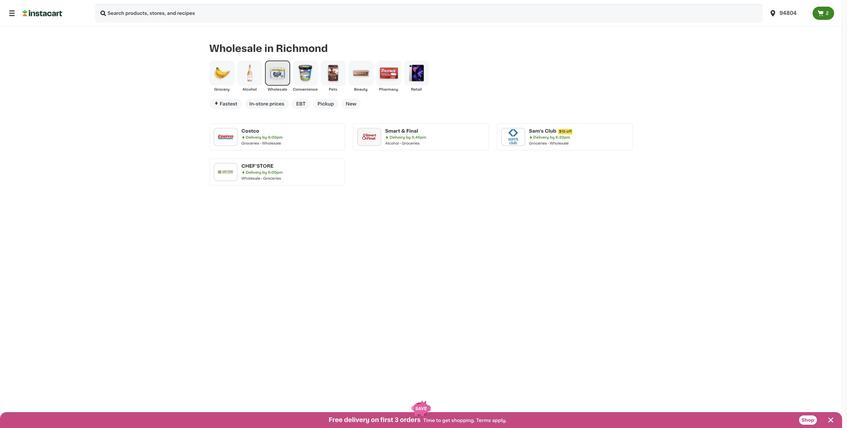 Task type: describe. For each thing, give the bounding box(es) containing it.
delivery by 6:00pm for costco
[[246, 136, 283, 139]]

beauty button
[[348, 61, 374, 92]]

wholesale button
[[265, 61, 290, 92]]

alcohol for alcohol
[[243, 88, 257, 91]]

ebt button
[[292, 99, 310, 109]]

2 button
[[813, 7, 834, 20]]

apply.
[[492, 418, 507, 423]]

smart
[[385, 129, 400, 133]]

first
[[380, 417, 393, 423]]

free
[[329, 417, 343, 423]]

grocery button
[[209, 61, 235, 92]]

delivery
[[344, 417, 370, 423]]

alcohol button
[[237, 61, 262, 92]]

wholesale down the 6:30pm
[[550, 142, 569, 145]]

sam's club logo image
[[505, 128, 522, 146]]

in-store prices button
[[245, 99, 289, 109]]

instacart logo image
[[23, 9, 62, 17]]

sam's club $10 off
[[529, 129, 572, 133]]

richmond
[[276, 44, 328, 53]]

2 94804 button from the left
[[769, 4, 809, 23]]

club
[[545, 129, 557, 133]]

by for smart & final
[[406, 136, 411, 139]]

fastest
[[220, 102, 238, 106]]

alcohol for alcohol groceries
[[385, 142, 399, 145]]

6:00pm for chef'store
[[268, 171, 283, 174]]

new
[[346, 102, 357, 106]]

wholesale in richmond
[[209, 44, 328, 53]]

convenience button
[[293, 61, 318, 92]]

close image
[[827, 416, 835, 424]]

beauty
[[354, 88, 368, 91]]

to
[[436, 418, 441, 423]]

delivery down sam's
[[534, 136, 549, 139]]

alcohol groceries
[[385, 142, 420, 145]]

delivery for smart & final
[[390, 136, 405, 139]]

wholesale in richmond main content
[[0, 26, 842, 428]]

retail button
[[404, 61, 429, 92]]

groceries wholesale for 6:30pm
[[529, 142, 569, 145]]

wholesale for wholesale in richmond
[[209, 44, 262, 53]]

pharmacy
[[379, 88, 398, 91]]

wholesale for wholesale groceries
[[241, 177, 260, 180]]

terms
[[476, 418, 491, 423]]

get
[[442, 418, 450, 423]]

pets
[[329, 88, 337, 91]]

in
[[264, 44, 274, 53]]

groceries down costco
[[241, 142, 259, 145]]



Task type: locate. For each thing, give the bounding box(es) containing it.
groceries
[[241, 142, 259, 145], [402, 142, 420, 145], [529, 142, 547, 145], [263, 177, 281, 180]]

fastest button
[[209, 99, 242, 109]]

5:45pm
[[412, 136, 426, 139]]

store
[[256, 102, 268, 106]]

alcohol
[[243, 88, 257, 91], [385, 142, 399, 145]]

chef'store logo image
[[217, 163, 234, 181]]

0 horizontal spatial alcohol
[[243, 88, 257, 91]]

wholesale up prices
[[268, 88, 287, 91]]

ebt
[[296, 102, 306, 106]]

grocery
[[214, 88, 230, 91]]

delivery by 6:00pm for chef'store
[[246, 171, 283, 174]]

2 groceries wholesale from the left
[[529, 142, 569, 145]]

groceries down delivery by 5:45pm
[[402, 142, 420, 145]]

chef'store
[[241, 164, 274, 168]]

0 vertical spatial 6:00pm
[[268, 136, 283, 139]]

0 vertical spatial alcohol
[[243, 88, 257, 91]]

1 groceries wholesale from the left
[[241, 142, 281, 145]]

groceries down sam's
[[529, 142, 547, 145]]

delivery for costco
[[246, 136, 261, 139]]

time
[[423, 418, 435, 423]]

1 horizontal spatial alcohol
[[385, 142, 399, 145]]

shop button
[[799, 416, 817, 425]]

1 vertical spatial delivery by 6:00pm
[[246, 171, 283, 174]]

costco logo image
[[217, 128, 234, 146]]

wholesale up grocery button on the left of the page
[[209, 44, 262, 53]]

1 vertical spatial 6:00pm
[[268, 171, 283, 174]]

$10
[[559, 130, 566, 133]]

alcohol down smart
[[385, 142, 399, 145]]

shopping.
[[452, 418, 475, 423]]

delivery for chef'store
[[246, 171, 261, 174]]

on
[[371, 417, 379, 423]]

wholesale for wholesale
[[268, 88, 287, 91]]

delivery by 6:00pm up wholesale groceries
[[246, 171, 283, 174]]

2
[[826, 11, 829, 16]]

6:00pm for costco
[[268, 136, 283, 139]]

by for chef'store
[[262, 171, 267, 174]]

in-
[[249, 102, 256, 106]]

0 vertical spatial delivery by 6:00pm
[[246, 136, 283, 139]]

save image
[[411, 401, 431, 416]]

None search field
[[95, 4, 763, 23]]

smart & final logo image
[[361, 128, 378, 146]]

prices
[[270, 102, 284, 106]]

retail
[[411, 88, 422, 91]]

alcohol inside button
[[243, 88, 257, 91]]

delivery down smart & final
[[390, 136, 405, 139]]

wholesale up chef'store
[[262, 142, 281, 145]]

new button
[[341, 99, 361, 109]]

delivery
[[246, 136, 261, 139], [390, 136, 405, 139], [534, 136, 549, 139], [246, 171, 261, 174]]

delivery by 6:00pm
[[246, 136, 283, 139], [246, 171, 283, 174]]

1 94804 button from the left
[[765, 4, 813, 23]]

94804
[[780, 11, 797, 16]]

6:30pm
[[556, 136, 570, 139]]

delivery down chef'store
[[246, 171, 261, 174]]

1 6:00pm from the top
[[268, 136, 283, 139]]

delivery by 5:45pm
[[390, 136, 426, 139]]

final
[[406, 129, 418, 133]]

by for costco
[[262, 136, 267, 139]]

shop
[[802, 418, 815, 423]]

groceries wholesale for 6:00pm
[[241, 142, 281, 145]]

groceries wholesale down delivery by 6:30pm
[[529, 142, 569, 145]]

smart & final
[[385, 129, 418, 133]]

by
[[262, 136, 267, 139], [406, 136, 411, 139], [550, 136, 555, 139], [262, 171, 267, 174]]

&
[[401, 129, 405, 133]]

by up chef'store
[[262, 136, 267, 139]]

pets button
[[321, 61, 346, 92]]

6:00pm
[[268, 136, 283, 139], [268, 171, 283, 174]]

wholesale
[[209, 44, 262, 53], [268, 88, 287, 91], [262, 142, 281, 145], [550, 142, 569, 145], [241, 177, 260, 180]]

free delivery on first 3 orders time to get shopping. terms apply.
[[329, 417, 507, 423]]

94804 button
[[765, 4, 813, 23], [769, 4, 809, 23]]

by down final
[[406, 136, 411, 139]]

Search field
[[95, 4, 763, 23]]

1 vertical spatial alcohol
[[385, 142, 399, 145]]

by up wholesale groceries
[[262, 171, 267, 174]]

wholesale inside "button"
[[268, 88, 287, 91]]

convenience
[[293, 88, 318, 91]]

groceries wholesale
[[241, 142, 281, 145], [529, 142, 569, 145]]

2 delivery by 6:00pm from the top
[[246, 171, 283, 174]]

alcohol up in-
[[243, 88, 257, 91]]

groceries down chef'store
[[263, 177, 281, 180]]

pharmacy button
[[376, 61, 401, 92]]

1 horizontal spatial groceries wholesale
[[529, 142, 569, 145]]

wholesale down chef'store
[[241, 177, 260, 180]]

in-store prices
[[249, 102, 284, 106]]

delivery by 6:00pm down costco
[[246, 136, 283, 139]]

3
[[395, 417, 399, 423]]

costco
[[241, 129, 259, 133]]

pickup
[[318, 102, 334, 106]]

2 6:00pm from the top
[[268, 171, 283, 174]]

by down club
[[550, 136, 555, 139]]

1 delivery by 6:00pm from the top
[[246, 136, 283, 139]]

groceries wholesale down costco
[[241, 142, 281, 145]]

orders
[[400, 417, 421, 423]]

wholesale groceries
[[241, 177, 281, 180]]

off
[[567, 130, 572, 133]]

pickup button
[[313, 99, 339, 109]]

sam's
[[529, 129, 544, 133]]

delivery down costco
[[246, 136, 261, 139]]

delivery by 6:30pm
[[534, 136, 570, 139]]

0 horizontal spatial groceries wholesale
[[241, 142, 281, 145]]



Task type: vqa. For each thing, say whether or not it's contained in the screenshot.
Sausage at the bottom of page
no



